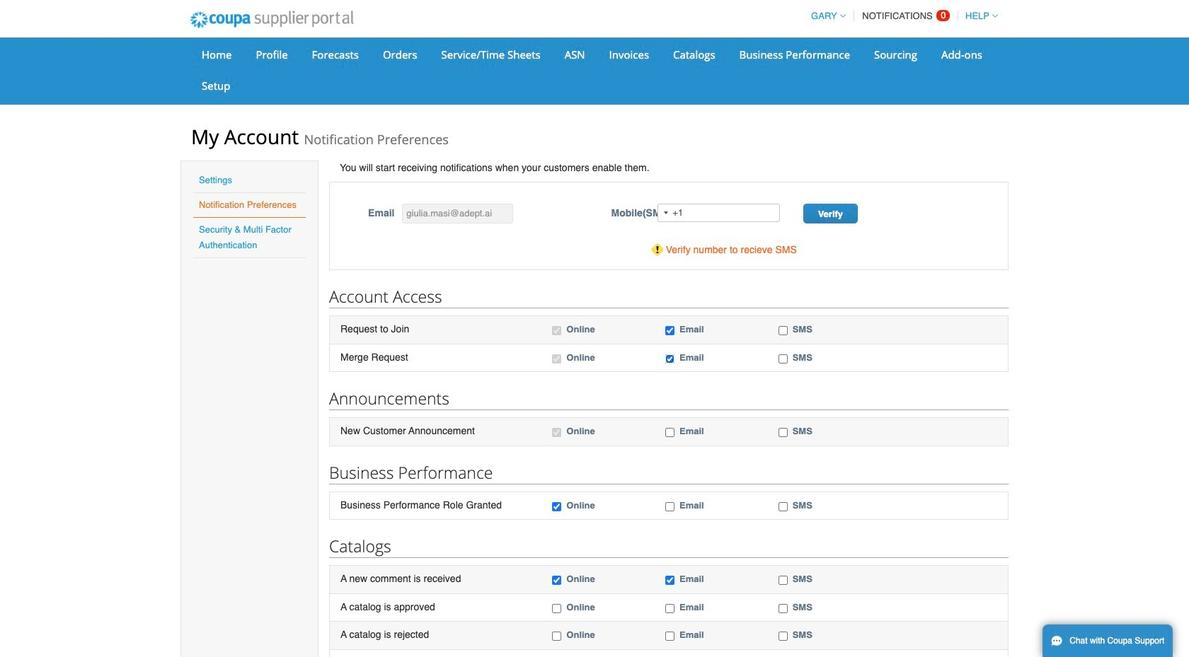 Task type: vqa. For each thing, say whether or not it's contained in the screenshot.
+1 201-555-0123 Text Box
yes



Task type: locate. For each thing, give the bounding box(es) containing it.
navigation
[[805, 2, 998, 30]]

None text field
[[402, 204, 514, 224]]

None checkbox
[[553, 326, 562, 336], [666, 354, 675, 364], [779, 354, 788, 364], [666, 428, 675, 438], [666, 503, 675, 512], [779, 503, 788, 512], [666, 577, 675, 586], [779, 605, 788, 614], [553, 326, 562, 336], [666, 354, 675, 364], [779, 354, 788, 364], [666, 428, 675, 438], [666, 503, 675, 512], [779, 503, 788, 512], [666, 577, 675, 586], [779, 605, 788, 614]]

telephone country code image
[[664, 212, 669, 215]]

Telephone country code field
[[659, 205, 673, 222]]

None checkbox
[[666, 326, 675, 336], [779, 326, 788, 336], [553, 354, 562, 364], [553, 428, 562, 438], [779, 428, 788, 438], [553, 503, 562, 512], [553, 577, 562, 586], [779, 577, 788, 586], [553, 605, 562, 614], [666, 605, 675, 614], [553, 633, 562, 642], [666, 633, 675, 642], [779, 633, 788, 642], [666, 326, 675, 336], [779, 326, 788, 336], [553, 354, 562, 364], [553, 428, 562, 438], [779, 428, 788, 438], [553, 503, 562, 512], [553, 577, 562, 586], [779, 577, 788, 586], [553, 605, 562, 614], [666, 605, 675, 614], [553, 633, 562, 642], [666, 633, 675, 642], [779, 633, 788, 642]]

coupa supplier portal image
[[181, 2, 363, 38]]

+1 201-555-0123 text field
[[658, 204, 781, 222]]



